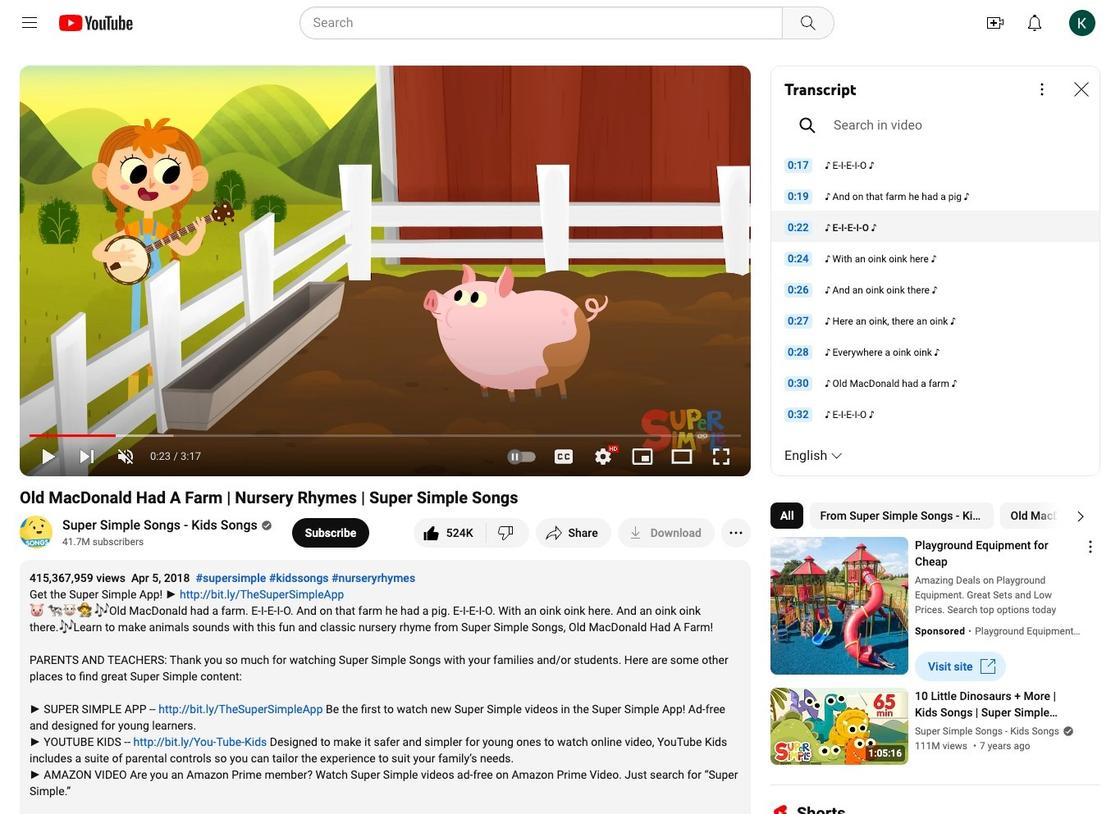 Task type: locate. For each thing, give the bounding box(es) containing it.
None text field
[[305, 527, 356, 540], [928, 661, 973, 674], [305, 527, 356, 540], [928, 661, 973, 674]]

seek slider slider
[[30, 425, 741, 442]]

youtube video player element
[[20, 66, 751, 477]]

None text field
[[651, 527, 702, 540]]

10 little dinosaurs + more | kids songs | super simple songs by super simple songs - kids songs 111,895,230 views 7 years ago 1 hour, 5 minutes element
[[915, 689, 1081, 721]]

verified image
[[1060, 726, 1074, 737]]

Search text field
[[313, 12, 778, 34]]

None search field
[[270, 7, 838, 39]]

1 hour, 5 minutes, 16 seconds image
[[865, 746, 905, 762]]

tab list
[[771, 497, 1120, 536]]

Search in video text field
[[834, 116, 1087, 135]]

autoplay is off image
[[506, 438, 543, 477]]



Task type: describe. For each thing, give the bounding box(es) containing it.
avatar image image
[[1069, 10, 1096, 36]]

verified image
[[257, 520, 272, 532]]

sponsored image
[[915, 625, 975, 639]]



Task type: vqa. For each thing, say whether or not it's contained in the screenshot.
Verified icon to the bottom
yes



